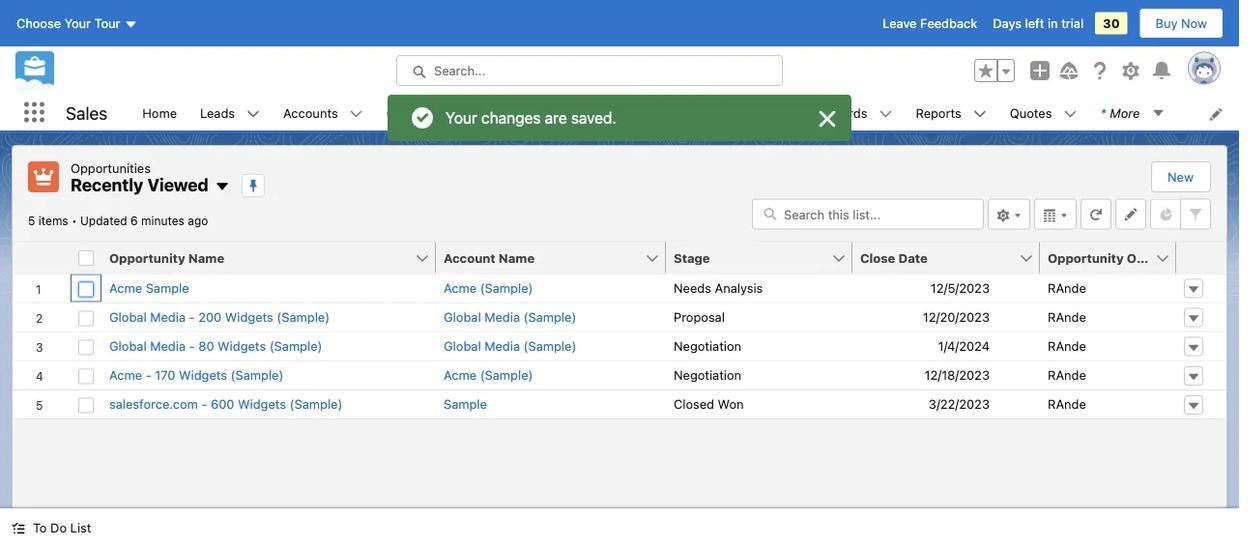 Task type: describe. For each thing, give the bounding box(es) containing it.
reports link
[[905, 95, 973, 131]]

(sample) inside 'link'
[[277, 310, 330, 324]]

opportunity owner alias button
[[1040, 242, 1202, 273]]

cell inside recently viewed grid
[[71, 242, 102, 274]]

salesforce.com
[[109, 397, 198, 412]]

recently viewed
[[71, 175, 209, 195]]

acme (sample) link for negotiation
[[444, 366, 533, 385]]

dashboards list item
[[786, 95, 905, 131]]

recently viewed|opportunities|list view element
[[12, 145, 1228, 509]]

acme for acme sample link
[[109, 281, 142, 295]]

stage
[[674, 250, 710, 265]]

needs analysis
[[674, 281, 763, 295]]

list containing home
[[131, 95, 1240, 131]]

forecasts link
[[705, 95, 786, 131]]

dashboards
[[797, 105, 868, 120]]

- left 170
[[146, 368, 152, 382]]

accounts
[[283, 105, 338, 120]]

date
[[899, 250, 928, 265]]

accounts list item
[[272, 95, 375, 131]]

to do list
[[33, 521, 91, 535]]

search...
[[434, 63, 486, 78]]

media for global media - 200 widgets (sample) 'link'
[[150, 310, 186, 324]]

negotiation for global media (sample)
[[674, 339, 742, 353]]

are
[[545, 108, 567, 127]]

dashboards link
[[786, 95, 879, 131]]

acme sample
[[109, 281, 189, 295]]

text default image for dashboards
[[879, 107, 893, 121]]

days left in trial
[[993, 16, 1084, 30]]

search... button
[[396, 55, 783, 86]]

name for account name
[[499, 250, 535, 265]]

none search field inside recently viewed|opportunities|list view element
[[752, 199, 984, 230]]

widgets inside global media - 200 widgets (sample) 'link'
[[225, 310, 273, 324]]

media for global media (sample) link related to proposal
[[485, 310, 520, 324]]

rande for 12/5/2023
[[1048, 281, 1087, 295]]

leave feedback
[[883, 16, 978, 30]]

opportunity owner alias
[[1048, 250, 1202, 265]]

leave feedback link
[[883, 16, 978, 30]]

rande for 1/4/2024
[[1048, 339, 1087, 353]]

opportunities inside 'link'
[[488, 105, 568, 120]]

calendar link
[[605, 95, 680, 131]]

global inside 'link'
[[109, 310, 147, 324]]

170
[[155, 368, 176, 382]]

rande for 12/18/2023
[[1048, 368, 1087, 382]]

leads link
[[189, 95, 247, 131]]

80
[[198, 339, 214, 353]]

item number image
[[13, 242, 71, 273]]

•
[[72, 214, 77, 228]]

owner
[[1127, 250, 1168, 265]]

opportunity for opportunity owner alias
[[1048, 250, 1124, 265]]

forecasts
[[717, 105, 774, 120]]

accounts link
[[272, 95, 350, 131]]

account name
[[444, 250, 535, 265]]

ago
[[188, 214, 208, 228]]

- left 600
[[202, 397, 207, 412]]

now
[[1182, 16, 1208, 30]]

new
[[1168, 170, 1194, 184]]

global media (sample) link for negotiation
[[444, 337, 577, 356]]

action element
[[1177, 242, 1227, 274]]

account name button
[[436, 242, 645, 273]]

home link
[[131, 95, 189, 131]]

*
[[1101, 105, 1106, 120]]

success alert dialog
[[388, 95, 852, 141]]

close date element
[[853, 242, 1052, 274]]

media for the global media - 80 widgets (sample) link
[[150, 339, 186, 353]]

updated
[[80, 214, 127, 228]]

stage button
[[666, 242, 832, 273]]

3/22/2023
[[929, 397, 990, 412]]

30
[[1103, 16, 1120, 30]]

items
[[38, 214, 68, 228]]

action image
[[1177, 242, 1227, 273]]

global media (sample) link for proposal
[[444, 308, 577, 327]]

quotes link
[[999, 95, 1064, 131]]

your
[[446, 108, 477, 127]]

close date button
[[853, 242, 1019, 273]]

12/5/2023
[[931, 281, 990, 295]]

contacts list item
[[375, 95, 476, 131]]

salesforce.com - 600 widgets (sample) link
[[109, 395, 343, 414]]

opportunity name
[[109, 250, 224, 265]]

rande for 12/20/2023
[[1048, 310, 1087, 324]]

contacts
[[386, 105, 439, 120]]

200
[[198, 310, 222, 324]]

sales
[[66, 102, 108, 123]]

changes
[[481, 108, 541, 127]]

more
[[1110, 105, 1140, 120]]

home
[[142, 105, 177, 120]]

proposal
[[674, 310, 725, 324]]

12/20/2023
[[923, 310, 990, 324]]

won
[[718, 397, 744, 412]]

acme - 170 widgets (sample)
[[109, 368, 284, 382]]

account
[[444, 250, 496, 265]]

5 items • updated 6 minutes ago
[[28, 214, 208, 228]]

left
[[1025, 16, 1045, 30]]

acme sample link
[[109, 279, 189, 298]]

opportunities list item
[[476, 95, 605, 131]]



Task type: locate. For each thing, give the bounding box(es) containing it.
acme (sample) link down account name
[[444, 279, 533, 298]]

0 horizontal spatial sample
[[146, 281, 189, 295]]

0 vertical spatial global media (sample)
[[444, 310, 577, 324]]

feedback
[[921, 16, 978, 30]]

1 name from the left
[[188, 250, 224, 265]]

opportunity inside button
[[1048, 250, 1124, 265]]

media down account name
[[485, 310, 520, 324]]

do
[[50, 521, 67, 535]]

2 acme (sample) from the top
[[444, 368, 533, 382]]

acme up sample link
[[444, 368, 477, 382]]

global media (sample) for proposal
[[444, 310, 577, 324]]

widgets inside acme - 170 widgets (sample) link
[[179, 368, 227, 382]]

(sample)
[[480, 281, 533, 295], [277, 310, 330, 324], [524, 310, 577, 324], [270, 339, 322, 353], [524, 339, 577, 353], [231, 368, 284, 382], [480, 368, 533, 382], [290, 397, 343, 412]]

0 horizontal spatial opportunity
[[109, 250, 185, 265]]

saved.
[[571, 108, 617, 127]]

text default image right reports
[[973, 107, 987, 121]]

0 vertical spatial global media (sample) link
[[444, 308, 577, 327]]

quotes
[[1010, 105, 1052, 120]]

account name element
[[436, 242, 678, 274]]

negotiation down the proposal
[[674, 339, 742, 353]]

6
[[131, 214, 138, 228]]

0 vertical spatial negotiation
[[674, 339, 742, 353]]

viewed
[[147, 175, 209, 195]]

media down acme sample link
[[150, 310, 186, 324]]

closed
[[674, 397, 715, 412]]

recently
[[71, 175, 143, 195]]

to
[[33, 521, 47, 535]]

widgets
[[225, 310, 273, 324], [218, 339, 266, 353], [179, 368, 227, 382], [238, 397, 286, 412]]

2 opportunity from the left
[[1048, 250, 1124, 265]]

0 horizontal spatial opportunities
[[71, 161, 151, 175]]

2 rande from the top
[[1048, 310, 1087, 324]]

days
[[993, 16, 1022, 30]]

acme - 170 widgets (sample) link
[[109, 366, 284, 385]]

your changes are saved.
[[446, 108, 617, 127]]

acme left 170
[[109, 368, 142, 382]]

widgets down 80
[[179, 368, 227, 382]]

widgets right 600
[[238, 397, 286, 412]]

global media (sample) link down account name
[[444, 308, 577, 327]]

cell
[[71, 242, 102, 274]]

opportunity
[[109, 250, 185, 265], [1048, 250, 1124, 265]]

4 rande from the top
[[1048, 368, 1087, 382]]

text default image
[[973, 107, 987, 121], [12, 522, 25, 535]]

0 horizontal spatial text default image
[[879, 107, 893, 121]]

group
[[975, 59, 1015, 82]]

opportunities
[[488, 105, 568, 120], [71, 161, 151, 175]]

name down ago
[[188, 250, 224, 265]]

opportunity up acme sample
[[109, 250, 185, 265]]

1 horizontal spatial text default image
[[973, 107, 987, 121]]

in
[[1048, 16, 1058, 30]]

widgets right 200
[[225, 310, 273, 324]]

negotiation
[[674, 339, 742, 353], [674, 368, 742, 382]]

0 horizontal spatial text default image
[[12, 522, 25, 535]]

media for negotiation global media (sample) link
[[485, 339, 520, 353]]

recently viewed status
[[28, 214, 80, 228]]

media
[[150, 310, 186, 324], [485, 310, 520, 324], [150, 339, 186, 353], [485, 339, 520, 353]]

1 vertical spatial acme (sample) link
[[444, 366, 533, 385]]

trial
[[1062, 16, 1084, 30]]

- left 200
[[189, 310, 195, 324]]

0 vertical spatial sample
[[146, 281, 189, 295]]

opportunity left owner
[[1048, 250, 1124, 265]]

media up 170
[[150, 339, 186, 353]]

text default image inside reports list item
[[973, 107, 987, 121]]

2 horizontal spatial text default image
[[1152, 106, 1166, 120]]

acme down the opportunity name
[[109, 281, 142, 295]]

2 global media (sample) link from the top
[[444, 337, 577, 356]]

global media (sample) up sample link
[[444, 339, 577, 353]]

text default image
[[1152, 106, 1166, 120], [879, 107, 893, 121], [1064, 107, 1078, 121]]

2 text default image from the left
[[879, 107, 893, 121]]

negotiation up "closed won"
[[674, 368, 742, 382]]

recently viewed grid
[[13, 242, 1227, 420]]

1 global media (sample) from the top
[[444, 310, 577, 324]]

text default image inside dashboards list item
[[879, 107, 893, 121]]

12/18/2023
[[925, 368, 990, 382]]

opportunity owner alias element
[[1040, 242, 1202, 274]]

close
[[861, 250, 896, 265]]

acme (sample) link up sample link
[[444, 366, 533, 385]]

media up sample link
[[485, 339, 520, 353]]

acme (sample) down account name
[[444, 281, 533, 295]]

1 vertical spatial sample
[[444, 397, 487, 412]]

0 vertical spatial text default image
[[973, 107, 987, 121]]

analysis
[[715, 281, 763, 295]]

global media - 200 widgets (sample)
[[109, 310, 330, 324]]

leads
[[200, 105, 235, 120]]

None search field
[[752, 199, 984, 230]]

text default image inside the quotes list item
[[1064, 107, 1078, 121]]

acme (sample) for negotiation
[[444, 368, 533, 382]]

reports
[[916, 105, 962, 120]]

1 vertical spatial global media (sample)
[[444, 339, 577, 353]]

text default image left to
[[12, 522, 25, 535]]

sample link
[[444, 395, 487, 414]]

sample
[[146, 281, 189, 295], [444, 397, 487, 412]]

* more
[[1101, 105, 1140, 120]]

-
[[189, 310, 195, 324], [189, 339, 195, 353], [146, 368, 152, 382], [202, 397, 207, 412]]

negotiation for acme (sample)
[[674, 368, 742, 382]]

buy
[[1156, 16, 1178, 30]]

1 horizontal spatial opportunities
[[488, 105, 568, 120]]

opportunity inside button
[[109, 250, 185, 265]]

1 vertical spatial opportunities
[[71, 161, 151, 175]]

Search Recently Viewed list view. search field
[[752, 199, 984, 230]]

global media - 200 widgets (sample) link
[[109, 308, 330, 327]]

name inside button
[[188, 250, 224, 265]]

global media (sample) link
[[444, 308, 577, 327], [444, 337, 577, 356]]

opportunity name element
[[102, 242, 448, 274]]

global media - 80 widgets (sample)
[[109, 339, 322, 353]]

rande
[[1048, 281, 1087, 295], [1048, 310, 1087, 324], [1048, 339, 1087, 353], [1048, 368, 1087, 382], [1048, 397, 1087, 412]]

1 horizontal spatial name
[[499, 250, 535, 265]]

5
[[28, 214, 35, 228]]

acme (sample) for needs analysis
[[444, 281, 533, 295]]

alias
[[1172, 250, 1202, 265]]

large image
[[816, 107, 839, 131]]

acme (sample)
[[444, 281, 533, 295], [444, 368, 533, 382]]

2 acme (sample) link from the top
[[444, 366, 533, 385]]

1 horizontal spatial sample
[[444, 397, 487, 412]]

widgets right 80
[[218, 339, 266, 353]]

opportunity name button
[[102, 242, 415, 273]]

to do list button
[[0, 509, 103, 547]]

acme (sample) up sample link
[[444, 368, 533, 382]]

acme (sample) link for needs analysis
[[444, 279, 533, 298]]

minutes
[[141, 214, 185, 228]]

1 horizontal spatial opportunity
[[1048, 250, 1124, 265]]

1 vertical spatial negotiation
[[674, 368, 742, 382]]

- inside 'link'
[[189, 310, 195, 324]]

text default image left * at top right
[[1064, 107, 1078, 121]]

opportunities link
[[476, 95, 579, 131]]

global media (sample) down account name
[[444, 310, 577, 324]]

quotes list item
[[999, 95, 1089, 131]]

global
[[109, 310, 147, 324], [444, 310, 481, 324], [109, 339, 147, 353], [444, 339, 481, 353]]

leads list item
[[189, 95, 272, 131]]

name right account
[[499, 250, 535, 265]]

opportunities image
[[28, 161, 59, 192]]

acme down account
[[444, 281, 477, 295]]

closed won
[[674, 397, 744, 412]]

text default image left reports link
[[879, 107, 893, 121]]

name for opportunity name
[[188, 250, 224, 265]]

close date
[[861, 250, 928, 265]]

list
[[131, 95, 1240, 131]]

widgets inside the global media - 80 widgets (sample) link
[[218, 339, 266, 353]]

buy now
[[1156, 16, 1208, 30]]

contacts link
[[375, 95, 451, 131]]

buy now button
[[1140, 8, 1224, 39]]

text default image for quotes
[[1064, 107, 1078, 121]]

stage element
[[666, 242, 864, 274]]

1 horizontal spatial text default image
[[1064, 107, 1078, 121]]

acme for acme - 170 widgets (sample) link
[[109, 368, 142, 382]]

1 opportunity from the left
[[109, 250, 185, 265]]

3 text default image from the left
[[1064, 107, 1078, 121]]

global media (sample) for negotiation
[[444, 339, 577, 353]]

calendar list item
[[605, 95, 705, 131]]

2 global media (sample) from the top
[[444, 339, 577, 353]]

600
[[211, 397, 234, 412]]

1 vertical spatial acme (sample)
[[444, 368, 533, 382]]

1 acme (sample) from the top
[[444, 281, 533, 295]]

acme for needs analysis acme (sample) link
[[444, 281, 477, 295]]

0 vertical spatial opportunities
[[488, 105, 568, 120]]

1 acme (sample) link from the top
[[444, 279, 533, 298]]

needs
[[674, 281, 712, 295]]

media inside the global media - 80 widgets (sample) link
[[150, 339, 186, 353]]

2 negotiation from the top
[[674, 368, 742, 382]]

calendar
[[616, 105, 669, 120]]

list
[[70, 521, 91, 535]]

0 vertical spatial acme (sample) link
[[444, 279, 533, 298]]

leave
[[883, 16, 917, 30]]

3 rande from the top
[[1048, 339, 1087, 353]]

name inside button
[[499, 250, 535, 265]]

1 vertical spatial text default image
[[12, 522, 25, 535]]

1 global media (sample) link from the top
[[444, 308, 577, 327]]

1 vertical spatial global media (sample) link
[[444, 337, 577, 356]]

item number element
[[13, 242, 71, 274]]

5 rande from the top
[[1048, 397, 1087, 412]]

acme (sample) link
[[444, 279, 533, 298], [444, 366, 533, 385]]

2 name from the left
[[499, 250, 535, 265]]

text default image right the more on the right
[[1152, 106, 1166, 120]]

1/4/2024
[[938, 339, 990, 353]]

0 vertical spatial acme (sample)
[[444, 281, 533, 295]]

global media (sample) link up sample link
[[444, 337, 577, 356]]

widgets inside salesforce.com - 600 widgets (sample) link
[[238, 397, 286, 412]]

global media - 80 widgets (sample) link
[[109, 337, 322, 356]]

salesforce.com - 600 widgets (sample)
[[109, 397, 343, 412]]

1 rande from the top
[[1048, 281, 1087, 295]]

1 text default image from the left
[[1152, 106, 1166, 120]]

name
[[188, 250, 224, 265], [499, 250, 535, 265]]

reports list item
[[905, 95, 999, 131]]

0 horizontal spatial name
[[188, 250, 224, 265]]

text default image inside to do list button
[[12, 522, 25, 535]]

media inside global media - 200 widgets (sample) 'link'
[[150, 310, 186, 324]]

opportunity for opportunity name
[[109, 250, 185, 265]]

global media (sample)
[[444, 310, 577, 324], [444, 339, 577, 353]]

rande for 3/22/2023
[[1048, 397, 1087, 412]]

1 negotiation from the top
[[674, 339, 742, 353]]

acme for acme (sample) link for negotiation
[[444, 368, 477, 382]]

new button
[[1153, 162, 1210, 191]]

- left 80
[[189, 339, 195, 353]]



Task type: vqa. For each thing, say whether or not it's contained in the screenshot.
the right Opportunities
yes



